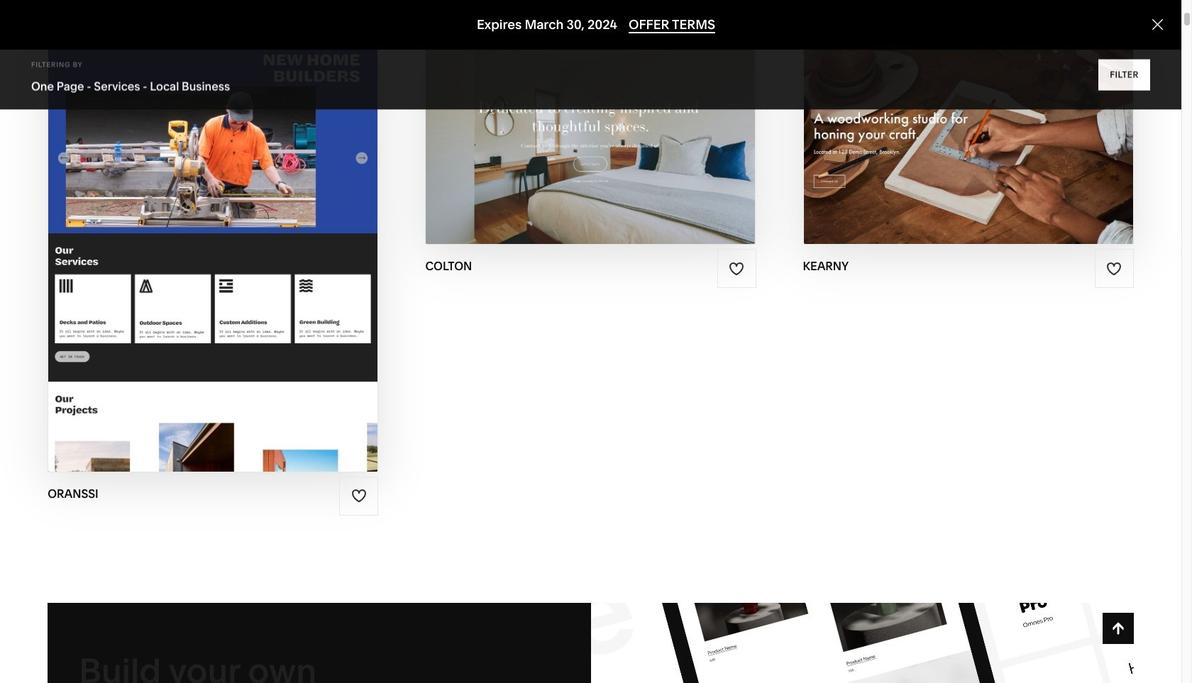 Task type: describe. For each thing, give the bounding box(es) containing it.
back to top image
[[1111, 621, 1127, 637]]

preview of building your own template image
[[591, 604, 1135, 684]]



Task type: locate. For each thing, give the bounding box(es) containing it.
colton image
[[426, 33, 756, 244]]

kearny image
[[804, 33, 1134, 244]]

oranssi image
[[48, 33, 378, 472]]

add oranssi to your favorites list image
[[351, 489, 367, 504]]

add colton to your favorites list image
[[729, 261, 745, 277]]



Task type: vqa. For each thing, say whether or not it's contained in the screenshot.
Add Oranssi to your favorites list image
yes



